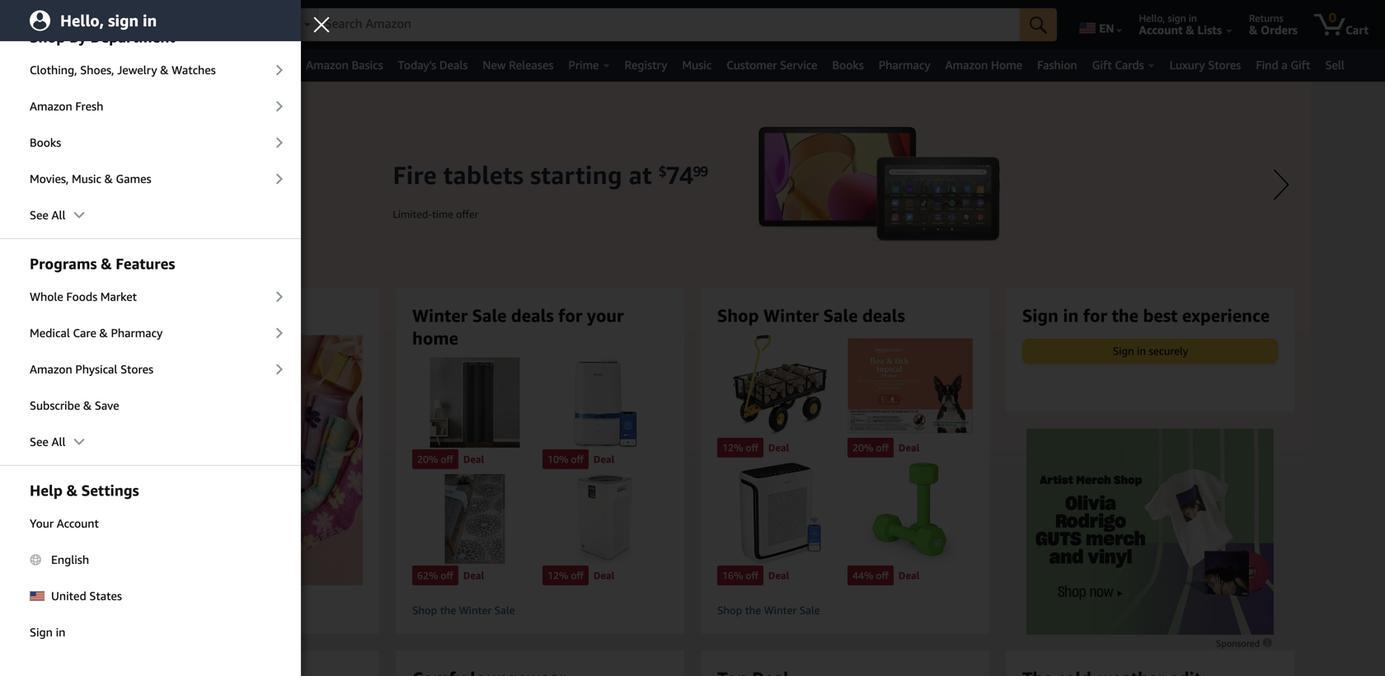 Task type: vqa. For each thing, say whether or not it's contained in the screenshot.
checkbox icon to the middle
no



Task type: describe. For each thing, give the bounding box(es) containing it.
levoit air purifiers for home large room up to 1900 ft² in 1 hr with washable filters, air quality monitor, smart wifi, hepa filter captures allergies, pet hair, smoke, pollen in bedroom, vital 200s image
[[718, 463, 843, 564]]

amazon for amazon home
[[946, 58, 988, 72]]

off for joydeco door curtain closet door, closet curtain for open closet, closet curtains for bedroom closet door, door curtains for doorways privacy bedroom(40wx78l) "image"
[[441, 454, 454, 465]]

sell link
[[1319, 54, 1353, 77]]

experience
[[1183, 305, 1270, 326]]

cart
[[1346, 23, 1369, 37]]

main content containing shop winter sale deals
[[0, 82, 1386, 676]]

your account
[[30, 517, 99, 530]]

clothing, shoes, jewelry & watches link
[[0, 53, 301, 87]]

css reset image for english
[[30, 554, 42, 566]]

lists
[[1198, 23, 1222, 37]]

amazon physical stores link
[[0, 352, 301, 387]]

returns
[[1250, 12, 1284, 24]]

16% off
[[723, 570, 759, 582]]

amazon basics link
[[299, 54, 391, 77]]

62% off
[[417, 570, 454, 582]]

& up the market
[[101, 255, 112, 273]]

2 for from the left
[[1084, 305, 1108, 326]]

07430
[[227, 12, 256, 24]]

shop the winter sale link for winter sale deals for your home
[[412, 604, 668, 618]]

in for sign in
[[56, 626, 65, 639]]

medical care & pharmacy link
[[0, 316, 301, 351]]

amazon basics flea and tick topical treatment for small dogs (5 -22 pounds), 6 count (previously solimo) image
[[848, 335, 973, 436]]

help & settings
[[30, 482, 139, 499]]

pharmacy inside pharmacy "link"
[[879, 58, 931, 72]]

care for medical care & pharmacy
[[73, 326, 96, 340]]

& left lists
[[1186, 23, 1195, 37]]

english
[[51, 553, 89, 567]]

sponsored
[[1217, 638, 1263, 649]]

deal for joydeco door curtain closet door, closet curtain for open closet, closet curtains for bedroom closet door, door curtains for doorways privacy bedroom(40wx78l) "image"
[[464, 454, 485, 465]]

united states link
[[0, 579, 301, 614]]

new
[[483, 58, 506, 72]]

best sellers link
[[224, 54, 299, 77]]

registry
[[625, 58, 668, 72]]

united states
[[51, 589, 122, 603]]

1 see all link from the top
[[0, 198, 301, 233]]

amazon home link
[[938, 54, 1030, 77]]

deal for levoit 4l smart cool mist humidifier for home bedroom with essential oils, customize humidity for baby & plants, app & voice control, schedule, timer, last up to 40hrs, whisper quiet, handle design image
[[594, 454, 615, 465]]

amazon image
[[15, 15, 95, 40]]

sign in link
[[0, 615, 301, 650]]

in inside navigation navigation
[[1189, 12, 1198, 24]]

62%
[[417, 570, 438, 582]]

2 gift from the left
[[1291, 58, 1311, 72]]

Search Amazon text field
[[318, 9, 1020, 40]]

none submit inside search box
[[1020, 8, 1058, 41]]

clothing, shoes, jewelry & watches
[[30, 63, 216, 77]]

cap barbell neoprene dumbbell weights, 8 lb pair, shamrock image
[[848, 463, 973, 564]]

1 vertical spatial stores
[[120, 363, 153, 376]]

amazon physical stores
[[30, 363, 153, 376]]

movies, music & games
[[30, 172, 151, 186]]

account inside navigation navigation
[[1140, 23, 1183, 37]]

amazon for amazon basics
[[306, 58, 349, 72]]

amazon for amazon fresh
[[30, 99, 72, 113]]

sign inside navigation navigation
[[1168, 12, 1187, 24]]

10%
[[548, 454, 569, 465]]

securely
[[1149, 345, 1189, 357]]

deals inside winter sale deals for your home
[[511, 305, 554, 326]]

leave feedback on sponsored ad element
[[1217, 638, 1274, 649]]

account & lists
[[1140, 23, 1222, 37]]

features
[[116, 255, 175, 273]]

sign in securely link
[[1024, 339, 1278, 363]]

20% off for amazon basics flea and tick topical treatment for small dogs (5 -22 pounds), 6 count (previously solimo) image
[[853, 442, 889, 454]]

orders
[[1261, 23, 1298, 37]]

& left games
[[104, 172, 113, 186]]

amazon for amazon physical stores
[[30, 363, 72, 376]]

medical for medical care
[[65, 58, 105, 72]]

amazon home
[[946, 58, 1023, 72]]

0 vertical spatial books link
[[825, 54, 872, 77]]

games
[[116, 172, 151, 186]]

amazon basics
[[306, 58, 383, 72]]

sponsored ad element
[[1027, 429, 1274, 635]]

best sellers
[[231, 58, 291, 72]]

shop
[[30, 28, 65, 46]]

deal for rugshop modern floral circles design for living room,bedroom,home office,kitchen non shedding runner rug 2' x 7' 2" gray image
[[464, 570, 485, 582]]

clothing,
[[30, 63, 77, 77]]

0 horizontal spatial account
[[57, 517, 99, 530]]

help
[[30, 482, 63, 499]]

amazon fresh link
[[0, 89, 301, 124]]

deal for the cap barbell neoprene dumbbell weights, 8 lb pair, shamrock image
[[899, 570, 920, 582]]

watches
[[172, 63, 216, 77]]

off for levoit 4l smart cool mist humidifier for home bedroom with essential oils, customize humidity for baby & plants, app & voice control, schedule, timer, last up to 40hrs, whisper quiet, handle design image
[[571, 454, 584, 465]]

care for medical care
[[108, 58, 131, 72]]

1 shop winter sale deals from the left
[[107, 305, 295, 326]]

english link
[[0, 543, 301, 577]]

medical care
[[65, 58, 131, 72]]

gift cards
[[1093, 58, 1145, 72]]

medical care link
[[57, 54, 150, 77]]

new releases
[[483, 58, 554, 72]]

navigation navigation
[[0, 0, 1386, 82]]

sign in
[[30, 626, 65, 639]]

joydeco door curtain closet door, closet curtain for open closet, closet curtains for bedroom closet door, door curtains for doorways privacy bedroom(40wx78l) image
[[412, 358, 538, 448]]

44%
[[853, 570, 874, 582]]

12% off for kenmore pm3020 air purifiers with h13 true hepa filter, covers up to 1500 sq.foot, 24db silentclean 3-stage hepa filtration system, 5 speeds for home large room, kitchens & bedroom image
[[548, 570, 584, 582]]

fresh
[[75, 99, 103, 113]]

deal for levoit air purifiers for home large room up to 1900 ft² in 1 hr with washable filters, air quality monitor, smart wifi, hepa filter captures allergies, pet hair, smoke, pollen in bedroom, vital 200s image
[[769, 570, 790, 582]]

best
[[1144, 305, 1178, 326]]

& inside returns & orders
[[1250, 23, 1258, 37]]

all
[[35, 59, 50, 72]]

10% off
[[548, 454, 584, 465]]

update
[[126, 23, 166, 37]]

today's deals link
[[391, 54, 476, 77]]

basics
[[352, 58, 383, 72]]

2 see all link from the top
[[0, 425, 301, 459]]

shop up 'vevor steel garden cart, heavy duty 900 lbs capacity, with removable mesh sides to convert into flatbed, utility metal wagon with 180° rotating handle and 10 in tires, perfect for farm, yard' image at the right of page
[[718, 305, 759, 326]]

luxury
[[1170, 58, 1206, 72]]

programs & features
[[30, 255, 175, 273]]

the for winter sale deals for your home
[[440, 604, 456, 617]]

css reset image for united states
[[30, 591, 45, 601]]

luxury stores link
[[1163, 54, 1249, 77]]

3 deals from the left
[[863, 305, 906, 326]]

shop down 62%
[[412, 604, 437, 617]]

0 horizontal spatial books link
[[0, 125, 301, 160]]

new releases link
[[476, 54, 561, 77]]

customer
[[727, 58, 777, 72]]

whole
[[30, 290, 63, 304]]

44% off
[[853, 570, 889, 582]]

0
[[1330, 9, 1337, 25]]

winter sale deals for your home
[[412, 305, 624, 348]]

sign for sign in securely
[[1113, 345, 1135, 357]]

off for levoit air purifiers for home large room up to 1900 ft² in 1 hr with washable filters, air quality monitor, smart wifi, hepa filter captures allergies, pet hair, smoke, pollen in bedroom, vital 200s image
[[746, 570, 759, 582]]

releases
[[509, 58, 554, 72]]

& left save
[[83, 399, 92, 412]]

off for the cap barbell neoprene dumbbell weights, 8 lb pair, shamrock image
[[876, 570, 889, 582]]

prime
[[569, 58, 599, 72]]

12% for 'vevor steel garden cart, heavy duty 900 lbs capacity, with removable mesh sides to convert into flatbed, utility metal wagon with 180° rotating handle and 10 in tires, perfect for farm, yard' image at the right of page
[[723, 442, 743, 454]]

settings
[[81, 482, 139, 499]]

customer service
[[727, 58, 818, 72]]

fire tablets starting at $74.99. limited-time offer. image
[[74, 82, 1312, 577]]

all for 1st see all link from the bottom of the page
[[52, 435, 66, 449]]

16%
[[723, 570, 743, 582]]

shop down 16%
[[718, 604, 743, 617]]



Task type: locate. For each thing, give the bounding box(es) containing it.
music inside navigation navigation
[[682, 58, 712, 72]]

amazon inside amazon home link
[[946, 58, 988, 72]]

& left orders
[[1250, 23, 1258, 37]]

1 horizontal spatial music
[[682, 58, 712, 72]]

main content
[[0, 82, 1386, 676]]

0 vertical spatial see
[[30, 208, 48, 222]]

deal right the 10% off
[[594, 454, 615, 465]]

1 horizontal spatial hello,
[[1140, 12, 1166, 24]]

see all down movies,
[[30, 208, 66, 222]]

see all link down movies, music & games link
[[0, 198, 301, 233]]

deal for amazon basics flea and tick topical treatment for small dogs (5 -22 pounds), 6 count (previously solimo) image
[[899, 442, 920, 454]]

1 horizontal spatial for
[[1084, 305, 1108, 326]]

account
[[1140, 23, 1183, 37], [57, 517, 99, 530]]

books right the service
[[833, 58, 864, 72]]

shop the winter sale for shop winter sale deals
[[718, 604, 820, 617]]

0 horizontal spatial 20% off
[[417, 454, 454, 465]]

sign for sign in for the best experience
[[1023, 305, 1059, 326]]

deal down amazon basics flea and tick topical treatment for small dogs (5 -22 pounds), 6 count (previously solimo) image
[[899, 442, 920, 454]]

0 vertical spatial care
[[108, 58, 131, 72]]

groceries
[[157, 58, 205, 72]]

the down 62% off
[[440, 604, 456, 617]]

0 vertical spatial all
[[52, 208, 66, 222]]

market
[[100, 290, 137, 304]]

0 horizontal spatial stores
[[120, 363, 153, 376]]

1 horizontal spatial sign
[[1168, 12, 1187, 24]]

off right 44%
[[876, 570, 889, 582]]

luxury stores
[[1170, 58, 1242, 72]]

None search field
[[276, 8, 1058, 43]]

deal for 'vevor steel garden cart, heavy duty 900 lbs capacity, with removable mesh sides to convert into flatbed, utility metal wagon with 180° rotating handle and 10 in tires, perfect for farm, yard' image at the right of page
[[769, 442, 790, 454]]

off right 10%
[[571, 454, 584, 465]]

off down joydeco door curtain closet door, closet curtain for open closet, closet curtains for bedroom closet door, door curtains for doorways privacy bedroom(40wx78l) "image"
[[441, 454, 454, 465]]

sell
[[1326, 58, 1345, 72]]

delivering to mahwah 07430 update location
[[126, 12, 256, 37]]

medical down by
[[65, 58, 105, 72]]

0 horizontal spatial music
[[72, 172, 101, 186]]

deal down kenmore pm3020 air purifiers with h13 true hepa filter, covers up to 1500 sq.foot, 24db silentclean 3-stage hepa filtration system, 5 speeds for home large room, kitchens & bedroom image
[[594, 570, 615, 582]]

for left your
[[559, 305, 583, 326]]

20% for joydeco door curtain closet door, closet curtain for open closet, closet curtains for bedroom closet door, door curtains for doorways privacy bedroom(40wx78l) "image"
[[417, 454, 438, 465]]

the for shop winter sale deals
[[745, 604, 762, 617]]

all for first see all link from the top of the page
[[52, 208, 66, 222]]

1 for from the left
[[559, 305, 583, 326]]

hello, sign in inside navigation navigation
[[1140, 12, 1198, 24]]

20%
[[853, 442, 874, 454], [417, 454, 438, 465]]

shop down the market
[[107, 305, 149, 326]]

1 vertical spatial care
[[73, 326, 96, 340]]

amazon inside amazon fresh link
[[30, 99, 72, 113]]

0 horizontal spatial 12% off
[[548, 570, 584, 582]]

deal for kenmore pm3020 air purifiers with h13 true hepa filter, covers up to 1500 sq.foot, 24db silentclean 3-stage hepa filtration system, 5 speeds for home large room, kitchens & bedroom image
[[594, 570, 615, 582]]

0 vertical spatial see all
[[30, 208, 66, 222]]

see all link down subscribe & save link at the left of page
[[0, 425, 301, 459]]

music down search amazon text field in the top of the page
[[682, 58, 712, 72]]

movies,
[[30, 172, 69, 186]]

shop by department
[[30, 28, 175, 46]]

off for amazon basics flea and tick topical treatment for small dogs (5 -22 pounds), 6 count (previously solimo) image
[[876, 442, 889, 454]]

2 horizontal spatial deals
[[863, 305, 906, 326]]

in
[[143, 11, 157, 30], [1189, 12, 1198, 24], [1064, 305, 1079, 326], [1138, 345, 1147, 357], [56, 626, 65, 639]]

1 vertical spatial 12%
[[548, 570, 569, 582]]

1 horizontal spatial 12% off
[[723, 442, 759, 454]]

gift left 'cards' on the right
[[1093, 58, 1113, 72]]

1 vertical spatial books link
[[0, 125, 301, 160]]

home
[[412, 328, 459, 348]]

pharmacy down whole foods market link
[[111, 326, 163, 340]]

levoit 4l smart cool mist humidifier for home bedroom with essential oils, customize humidity for baby & plants, app & voice control, schedule, timer, last up to 40hrs, whisper quiet, handle design image
[[543, 358, 668, 448]]

shop winter sale deals up 'vevor steel garden cart, heavy duty 900 lbs capacity, with removable mesh sides to convert into flatbed, utility metal wagon with 180° rotating handle and 10 in tires, perfect for farm, yard' image at the right of page
[[718, 305, 906, 326]]

1 horizontal spatial sign
[[1023, 305, 1059, 326]]

css reset image left english
[[30, 554, 42, 566]]

see
[[30, 208, 48, 222], [30, 435, 48, 449]]

books link right the service
[[825, 54, 872, 77]]

find a gift link
[[1249, 54, 1319, 77]]

1 horizontal spatial deals
[[511, 305, 554, 326]]

off right 62%
[[441, 570, 454, 582]]

deal right 62% off
[[464, 570, 485, 582]]

deals
[[440, 58, 468, 72]]

0 vertical spatial stores
[[1209, 58, 1242, 72]]

subscribe & save
[[30, 399, 119, 412]]

& right the jewelry
[[160, 63, 169, 77]]

hello, right en
[[1140, 12, 1166, 24]]

shop the winter sale link
[[412, 604, 668, 618], [718, 604, 973, 618]]

find a gift
[[1257, 58, 1311, 72]]

2 shop the winter sale link from the left
[[718, 604, 973, 618]]

0 horizontal spatial 20%
[[417, 454, 438, 465]]

in for sign in for the best experience
[[1064, 305, 1079, 326]]

see down movies,
[[30, 208, 48, 222]]

20% down amazon basics flea and tick topical treatment for small dogs (5 -22 pounds), 6 count (previously solimo) image
[[853, 442, 874, 454]]

0 vertical spatial music
[[682, 58, 712, 72]]

12% for kenmore pm3020 air purifiers with h13 true hepa filter, covers up to 1500 sq.foot, 24db silentclean 3-stage hepa filtration system, 5 speeds for home large room, kitchens & bedroom image
[[548, 570, 569, 582]]

service
[[780, 58, 818, 72]]

music right movies,
[[72, 172, 101, 186]]

1 see all from the top
[[30, 208, 66, 222]]

stores down medical care & pharmacy link
[[120, 363, 153, 376]]

1 vertical spatial see
[[30, 435, 48, 449]]

1 vertical spatial account
[[57, 517, 99, 530]]

see all link
[[0, 198, 301, 233], [0, 425, 301, 459]]

0 vertical spatial account
[[1140, 23, 1183, 37]]

all down movies,
[[52, 208, 66, 222]]

mahwah
[[186, 12, 224, 24]]

shop the winter sale
[[412, 604, 515, 617], [718, 604, 820, 617]]

medical
[[65, 58, 105, 72], [30, 326, 70, 340]]

1 shop the winter sale link from the left
[[412, 604, 668, 618]]

the down the 16% off
[[745, 604, 762, 617]]

all
[[52, 208, 66, 222], [52, 435, 66, 449]]

sign in securely
[[1113, 345, 1189, 357]]

music
[[682, 58, 712, 72], [72, 172, 101, 186]]

1 horizontal spatial books
[[833, 58, 864, 72]]

shop the winter sale down the 16% off
[[718, 604, 820, 617]]

1 vertical spatial medical
[[30, 326, 70, 340]]

location
[[169, 23, 213, 37]]

0 horizontal spatial shop the winter sale
[[412, 604, 515, 617]]

2 all from the top
[[52, 435, 66, 449]]

fashion link
[[1030, 54, 1085, 77]]

by
[[69, 28, 87, 46]]

today's
[[398, 58, 437, 72]]

subscribe & save link
[[0, 389, 301, 423]]

stores
[[1209, 58, 1242, 72], [120, 363, 153, 376]]

foods
[[66, 290, 97, 304]]

pharmacy link
[[872, 54, 938, 77]]

off right 16%
[[746, 570, 759, 582]]

sign in for the best experience
[[1023, 305, 1270, 326]]

programs
[[30, 255, 97, 273]]

for inside winter sale deals for your home
[[559, 305, 583, 326]]

customer service link
[[719, 54, 825, 77]]

delivering
[[126, 12, 172, 24]]

1 horizontal spatial books link
[[825, 54, 872, 77]]

shop winter sale deals up amazon physical stores link
[[107, 305, 295, 326]]

0 horizontal spatial books
[[30, 136, 61, 149]]

1 horizontal spatial pharmacy
[[879, 58, 931, 72]]

1 horizontal spatial shop the winter sale
[[718, 604, 820, 617]]

see down 'subscribe'
[[30, 435, 48, 449]]

books link
[[825, 54, 872, 77], [0, 125, 301, 160]]

1 vertical spatial css reset image
[[30, 591, 45, 601]]

medical down whole
[[30, 326, 70, 340]]

0 horizontal spatial hello, sign in
[[60, 11, 157, 30]]

20% for amazon basics flea and tick topical treatment for small dogs (5 -22 pounds), 6 count (previously solimo) image
[[853, 442, 874, 454]]

1 gift from the left
[[1093, 58, 1113, 72]]

pharmacy inside medical care & pharmacy link
[[111, 326, 163, 340]]

pharmacy left amazon home
[[879, 58, 931, 72]]

1 vertical spatial music
[[72, 172, 101, 186]]

sign inside sign in securely link
[[1113, 345, 1135, 357]]

medical care & pharmacy
[[30, 326, 163, 340]]

12% off down kenmore pm3020 air purifiers with h13 true hepa filter, covers up to 1500 sq.foot, 24db silentclean 3-stage hepa filtration system, 5 speeds for home large room, kitchens & bedroom image
[[548, 570, 584, 582]]

css reset image inside united states link
[[30, 591, 45, 601]]

see all for first see all link from the top of the page
[[30, 208, 66, 222]]

1 all from the top
[[52, 208, 66, 222]]

2 see from the top
[[30, 435, 48, 449]]

1 css reset image from the top
[[30, 554, 42, 566]]

medical for medical care & pharmacy
[[30, 326, 70, 340]]

registry link
[[617, 54, 675, 77]]

winter inside winter sale deals for your home
[[412, 305, 468, 326]]

1 horizontal spatial gift
[[1291, 58, 1311, 72]]

off down kenmore pm3020 air purifiers with h13 true hepa filter, covers up to 1500 sq.foot, 24db silentclean 3-stage hepa filtration system, 5 speeds for home large room, kitchens & bedroom image
[[571, 570, 584, 582]]

gift
[[1093, 58, 1113, 72], [1291, 58, 1311, 72]]

0 vertical spatial books
[[833, 58, 864, 72]]

20% off down joydeco door curtain closet door, closet curtain for open closet, closet curtains for bedroom closet door, door curtains for doorways privacy bedroom(40wx78l) "image"
[[417, 454, 454, 465]]

stores inside navigation navigation
[[1209, 58, 1242, 72]]

1 vertical spatial books
[[30, 136, 61, 149]]

0 horizontal spatial for
[[559, 305, 583, 326]]

0 vertical spatial pharmacy
[[879, 58, 931, 72]]

whole foods market link
[[0, 280, 301, 314]]

sponsored link
[[1217, 636, 1274, 652]]

hello,
[[60, 11, 104, 30], [1140, 12, 1166, 24]]

for
[[559, 305, 583, 326], [1084, 305, 1108, 326]]

12% down kenmore pm3020 air purifiers with h13 true hepa filter, covers up to 1500 sq.foot, 24db silentclean 3-stage hepa filtration system, 5 speeds for home large room, kitchens & bedroom image
[[548, 570, 569, 582]]

sale inside winter sale deals for your home
[[472, 305, 507, 326]]

12% down 'vevor steel garden cart, heavy duty 900 lbs capacity, with removable mesh sides to convert into flatbed, utility metal wagon with 180° rotating handle and 10 in tires, perfect for farm, yard' image at the right of page
[[723, 442, 743, 454]]

off for rugshop modern floral circles design for living room,bedroom,home office,kitchen non shedding runner rug 2' x 7' 2" gray image
[[441, 570, 454, 582]]

save
[[95, 399, 119, 412]]

amazon inside amazon basics 'link'
[[306, 58, 349, 72]]

deal right the 16% off
[[769, 570, 790, 582]]

2 horizontal spatial sign
[[1113, 345, 1135, 357]]

none search field inside navigation navigation
[[276, 8, 1058, 43]]

1 see from the top
[[30, 208, 48, 222]]

care
[[108, 58, 131, 72], [73, 326, 96, 340]]

1 horizontal spatial hello, sign in
[[1140, 12, 1198, 24]]

2 horizontal spatial the
[[1112, 305, 1139, 326]]

1 deals from the left
[[252, 305, 295, 326]]

books link up movies, music & games link
[[0, 125, 301, 160]]

2 vertical spatial sign
[[30, 626, 53, 639]]

&
[[1186, 23, 1195, 37], [1250, 23, 1258, 37], [160, 63, 169, 77], [104, 172, 113, 186], [101, 255, 112, 273], [99, 326, 108, 340], [83, 399, 92, 412], [66, 482, 78, 499]]

in for sign in securely
[[1138, 345, 1147, 357]]

sellers
[[257, 58, 291, 72]]

deal down 'vevor steel garden cart, heavy duty 900 lbs capacity, with removable mesh sides to convert into flatbed, utility metal wagon with 180° rotating handle and 10 in tires, perfect for farm, yard' image at the right of page
[[769, 442, 790, 454]]

None submit
[[1020, 8, 1058, 41]]

off for 'vevor steel garden cart, heavy duty 900 lbs capacity, with removable mesh sides to convert into flatbed, utility metal wagon with 180° rotating handle and 10 in tires, perfect for farm, yard' image at the right of page
[[746, 442, 759, 454]]

off down 'vevor steel garden cart, heavy duty 900 lbs capacity, with removable mesh sides to convert into flatbed, utility metal wagon with 180° rotating handle and 10 in tires, perfect for farm, yard' image at the right of page
[[746, 442, 759, 454]]

see all
[[30, 208, 66, 222], [30, 435, 66, 449]]

see all down 'subscribe'
[[30, 435, 66, 449]]

0 vertical spatial 12% off
[[723, 442, 759, 454]]

20% off for joydeco door curtain closet door, closet curtain for open closet, closet curtains for bedroom closet door, door curtains for doorways privacy bedroom(40wx78l) "image"
[[417, 454, 454, 465]]

medical inside medical care link
[[65, 58, 105, 72]]

2 see all from the top
[[30, 435, 66, 449]]

hello, inside navigation navigation
[[1140, 12, 1166, 24]]

amazon left home at right top
[[946, 58, 988, 72]]

returns & orders
[[1250, 12, 1298, 37]]

prime link
[[561, 54, 617, 77]]

1 horizontal spatial shop winter sale deals
[[718, 305, 906, 326]]

shop the winter sale link for shop winter sale deals
[[718, 604, 973, 618]]

css reset image left united
[[30, 591, 45, 601]]

account up luxury
[[1140, 23, 1183, 37]]

1 horizontal spatial the
[[745, 604, 762, 617]]

amazon
[[306, 58, 349, 72], [946, 58, 988, 72], [30, 99, 72, 113], [30, 363, 72, 376]]

shop the winter sale down 62% off
[[412, 604, 515, 617]]

see all for 1st see all link from the bottom of the page
[[30, 435, 66, 449]]

home
[[991, 58, 1023, 72]]

0 vertical spatial medical
[[65, 58, 105, 72]]

deal down joydeco door curtain closet door, closet curtain for open closet, closet curtains for bedroom closet door, door curtains for doorways privacy bedroom(40wx78l) "image"
[[464, 454, 485, 465]]

whole foods market
[[30, 290, 137, 304]]

0 vertical spatial 12%
[[723, 442, 743, 454]]

0 horizontal spatial sign
[[108, 11, 139, 30]]

css reset image
[[30, 554, 42, 566], [30, 591, 45, 601]]

0 horizontal spatial the
[[440, 604, 456, 617]]

1 shop the winter sale from the left
[[412, 604, 515, 617]]

12% off down 'vevor steel garden cart, heavy duty 900 lbs capacity, with removable mesh sides to convert into flatbed, utility metal wagon with 180° rotating handle and 10 in tires, perfect for farm, yard' image at the right of page
[[723, 442, 759, 454]]

1 vertical spatial all
[[52, 435, 66, 449]]

sign inside sign in link
[[30, 626, 53, 639]]

subscribe
[[30, 399, 80, 412]]

medical inside medical care & pharmacy link
[[30, 326, 70, 340]]

sign for sign in
[[30, 626, 53, 639]]

2 css reset image from the top
[[30, 591, 45, 601]]

to
[[174, 12, 184, 24]]

2 deals from the left
[[511, 305, 554, 326]]

deal right 44% off
[[899, 570, 920, 582]]

the left best
[[1112, 305, 1139, 326]]

shop
[[107, 305, 149, 326], [718, 305, 759, 326], [412, 604, 437, 617], [718, 604, 743, 617]]

stores right luxury
[[1209, 58, 1242, 72]]

find
[[1257, 58, 1279, 72]]

amazon inside amazon physical stores link
[[30, 363, 72, 376]]

1 vertical spatial 12% off
[[548, 570, 584, 582]]

vevor steel garden cart, heavy duty 900 lbs capacity, with removable mesh sides to convert into flatbed, utility metal wagon with 180° rotating handle and 10 in tires, perfect for farm, yard image
[[718, 335, 843, 436]]

0 horizontal spatial gift
[[1093, 58, 1113, 72]]

today's deals
[[398, 58, 468, 72]]

best
[[231, 58, 254, 72]]

amazon up 'subscribe'
[[30, 363, 72, 376]]

all down 'subscribe'
[[52, 435, 66, 449]]

& right help
[[66, 482, 78, 499]]

deal
[[769, 442, 790, 454], [899, 442, 920, 454], [464, 454, 485, 465], [594, 454, 615, 465], [464, 570, 485, 582], [594, 570, 615, 582], [769, 570, 790, 582], [899, 570, 920, 582]]

groceries link
[[150, 54, 224, 77]]

1 vertical spatial see all link
[[0, 425, 301, 459]]

amazon down clothing,
[[30, 99, 72, 113]]

0 horizontal spatial shop the winter sale link
[[412, 604, 668, 618]]

0 vertical spatial css reset image
[[30, 554, 42, 566]]

0 horizontal spatial deals
[[252, 305, 295, 326]]

0 horizontal spatial sign
[[30, 626, 53, 639]]

0 horizontal spatial 12%
[[548, 570, 569, 582]]

2 shop the winter sale from the left
[[718, 604, 820, 617]]

hello, sign in
[[60, 11, 157, 30], [1140, 12, 1198, 24]]

for left best
[[1084, 305, 1108, 326]]

12% off for 'vevor steel garden cart, heavy duty 900 lbs capacity, with removable mesh sides to convert into flatbed, utility metal wagon with 180° rotating handle and 10 in tires, perfect for farm, yard' image at the right of page
[[723, 442, 759, 454]]

gift right 'a'
[[1291, 58, 1311, 72]]

1 horizontal spatial care
[[108, 58, 131, 72]]

20% down joydeco door curtain closet door, closet curtain for open closet, closet curtains for bedroom closet door, door curtains for doorways privacy bedroom(40wx78l) "image"
[[417, 454, 438, 465]]

music link
[[675, 54, 719, 77]]

1 horizontal spatial 12%
[[723, 442, 743, 454]]

& up physical
[[99, 326, 108, 340]]

20% off down amazon basics flea and tick topical treatment for small dogs (5 -22 pounds), 6 count (previously solimo) image
[[853, 442, 889, 454]]

1 horizontal spatial 20% off
[[853, 442, 889, 454]]

1 vertical spatial pharmacy
[[111, 326, 163, 340]]

the
[[1112, 305, 1139, 326], [440, 604, 456, 617], [745, 604, 762, 617]]

shop the winter sale for winter sale deals for your home
[[412, 604, 515, 617]]

sign
[[108, 11, 139, 30], [1168, 12, 1187, 24]]

0 horizontal spatial shop winter sale deals
[[107, 305, 295, 326]]

1 vertical spatial see all
[[30, 435, 66, 449]]

2 shop winter sale deals from the left
[[718, 305, 906, 326]]

amazon left basics
[[306, 58, 349, 72]]

1 horizontal spatial stores
[[1209, 58, 1242, 72]]

off down amazon basics flea and tick topical treatment for small dogs (5 -22 pounds), 6 count (previously solimo) image
[[876, 442, 889, 454]]

care inside navigation navigation
[[108, 58, 131, 72]]

1 horizontal spatial shop the winter sale link
[[718, 604, 973, 618]]

account down 'help & settings'
[[57, 517, 99, 530]]

states
[[89, 589, 122, 603]]

shop winter sale deals image
[[79, 335, 391, 586]]

rugshop modern floral circles design for living room,bedroom,home office,kitchen non shedding runner rug 2' x 7' 2" gray image
[[412, 474, 538, 564]]

1 horizontal spatial 20%
[[853, 442, 874, 454]]

0 horizontal spatial hello,
[[60, 11, 104, 30]]

1 vertical spatial sign
[[1113, 345, 1135, 357]]

0 horizontal spatial pharmacy
[[111, 326, 163, 340]]

hello, up medical care
[[60, 11, 104, 30]]

physical
[[75, 363, 117, 376]]

a
[[1282, 58, 1288, 72]]

kenmore pm3020 air purifiers with h13 true hepa filter, covers up to 1500 sq.foot, 24db silentclean 3-stage hepa filtration system, 5 speeds for home large room, kitchens & bedroom image
[[543, 474, 668, 564]]

books inside navigation navigation
[[833, 58, 864, 72]]

your account link
[[0, 506, 301, 541]]

0 horizontal spatial care
[[73, 326, 96, 340]]

1 horizontal spatial account
[[1140, 23, 1183, 37]]

gift cards link
[[1085, 54, 1163, 77]]

books up movies,
[[30, 136, 61, 149]]

0 vertical spatial see all link
[[0, 198, 301, 233]]

off for kenmore pm3020 air purifiers with h13 true hepa filter, covers up to 1500 sq.foot, 24db silentclean 3-stage hepa filtration system, 5 speeds for home large room, kitchens & bedroom image
[[571, 570, 584, 582]]

css reset image inside english link
[[30, 554, 42, 566]]

fashion
[[1038, 58, 1078, 72]]

0 vertical spatial sign
[[1023, 305, 1059, 326]]



